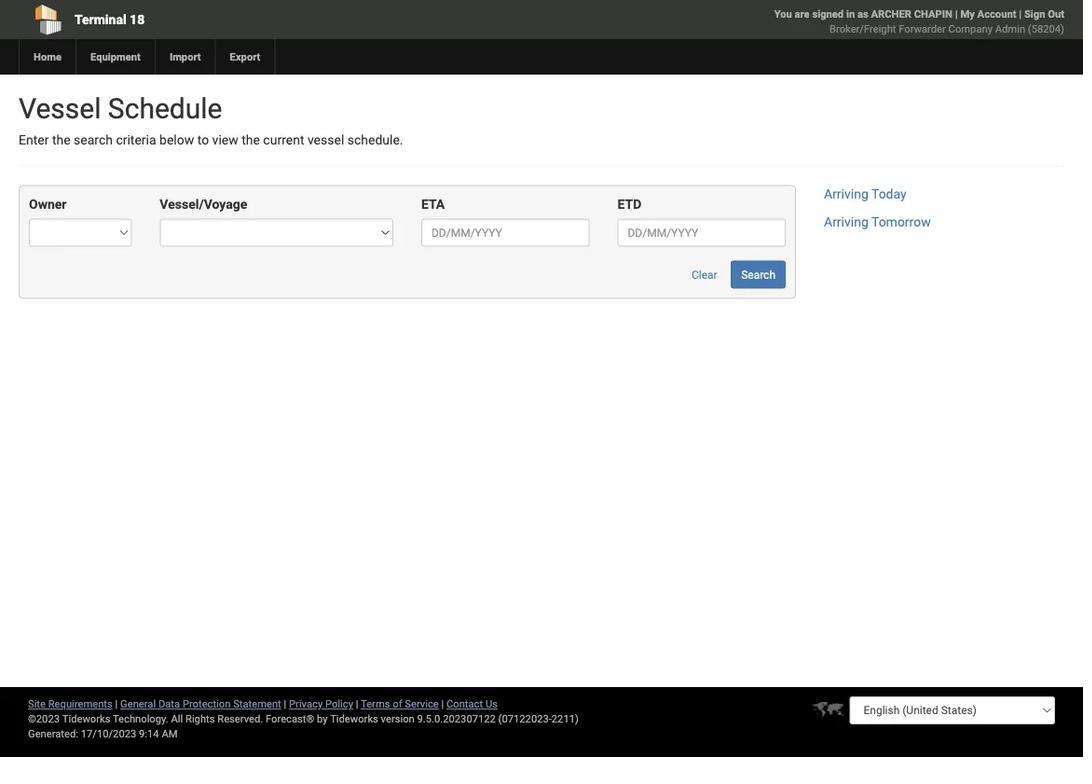 Task type: describe. For each thing, give the bounding box(es) containing it.
criteria
[[116, 132, 156, 148]]

enter
[[19, 132, 49, 148]]

9.5.0.202307122
[[417, 713, 496, 725]]

archer
[[871, 8, 912, 20]]

generated:
[[28, 728, 78, 740]]

site requirements | general data protection statement | privacy policy | terms of service | contact us ©2023 tideworks technology. all rights reserved. forecast® by tideworks version 9.5.0.202307122 (07122023-2211) generated: 17/10/2023 9:14 am
[[28, 698, 579, 740]]

| up 9.5.0.202307122
[[441, 698, 444, 710]]

©2023 tideworks
[[28, 713, 110, 725]]

sign out link
[[1025, 8, 1065, 20]]

you are signed in as archer chapin | my account | sign out broker/freight forwarder company admin (58204)
[[774, 8, 1065, 35]]

version
[[381, 713, 415, 725]]

arriving tomorrow link
[[824, 214, 931, 230]]

equipment link
[[76, 39, 155, 75]]

site requirements link
[[28, 698, 113, 710]]

arriving for arriving tomorrow
[[824, 214, 869, 230]]

terms
[[361, 698, 390, 710]]

terminal 18
[[75, 12, 145, 27]]

2 the from the left
[[242, 132, 260, 148]]

in
[[846, 8, 855, 20]]

eta
[[421, 197, 445, 212]]

account
[[978, 8, 1017, 20]]

contact us link
[[447, 698, 498, 710]]

home
[[34, 51, 62, 63]]

18
[[130, 12, 145, 27]]

my
[[961, 8, 975, 20]]

technology.
[[113, 713, 168, 725]]

contact
[[447, 698, 483, 710]]

chapin
[[914, 8, 953, 20]]

ETA text field
[[421, 219, 590, 246]]

by
[[317, 713, 328, 725]]

admin
[[995, 23, 1026, 35]]

17/10/2023
[[81, 728, 136, 740]]

terminal
[[75, 12, 126, 27]]

general data protection statement link
[[120, 698, 281, 710]]

owner
[[29, 197, 67, 212]]

| up 'forecast®'
[[284, 698, 286, 710]]

today
[[872, 186, 907, 202]]

vessel schedule enter the search criteria below to view the current vessel schedule.
[[19, 92, 403, 148]]

schedule
[[108, 92, 222, 125]]

(07122023-
[[498, 713, 552, 725]]

site
[[28, 698, 46, 710]]

(58204)
[[1028, 23, 1065, 35]]

clear
[[692, 268, 718, 281]]

arriving tomorrow
[[824, 214, 931, 230]]

protection
[[183, 698, 231, 710]]

export
[[230, 51, 260, 63]]

current
[[263, 132, 304, 148]]

view
[[212, 132, 238, 148]]

forecast®
[[266, 713, 314, 725]]

you
[[774, 8, 792, 20]]

| left "my"
[[955, 8, 958, 20]]

requirements
[[48, 698, 113, 710]]

home link
[[19, 39, 76, 75]]

privacy
[[289, 698, 323, 710]]

vessel
[[19, 92, 101, 125]]

import link
[[155, 39, 215, 75]]



Task type: locate. For each thing, give the bounding box(es) containing it.
statement
[[233, 698, 281, 710]]

arriving today link
[[824, 186, 907, 202]]

vessel/voyage
[[160, 197, 247, 212]]

9:14
[[139, 728, 159, 740]]

import
[[170, 51, 201, 63]]

| up tideworks at the left bottom
[[356, 698, 358, 710]]

sign
[[1025, 8, 1046, 20]]

| left sign
[[1019, 8, 1022, 20]]

arriving
[[824, 186, 869, 202], [824, 214, 869, 230]]

clear button
[[682, 260, 728, 288]]

0 horizontal spatial the
[[52, 132, 70, 148]]

1 arriving from the top
[[824, 186, 869, 202]]

to
[[197, 132, 209, 148]]

1 horizontal spatial the
[[242, 132, 260, 148]]

signed
[[812, 8, 844, 20]]

ETD text field
[[618, 219, 786, 246]]

am
[[162, 728, 178, 740]]

|
[[955, 8, 958, 20], [1019, 8, 1022, 20], [115, 698, 118, 710], [284, 698, 286, 710], [356, 698, 358, 710], [441, 698, 444, 710]]

reserved.
[[217, 713, 263, 725]]

2 arriving from the top
[[824, 214, 869, 230]]

1 vertical spatial arriving
[[824, 214, 869, 230]]

service
[[405, 698, 439, 710]]

the
[[52, 132, 70, 148], [242, 132, 260, 148]]

general
[[120, 698, 156, 710]]

below
[[159, 132, 194, 148]]

policy
[[325, 698, 353, 710]]

| left general
[[115, 698, 118, 710]]

my account link
[[961, 8, 1017, 20]]

arriving down arriving today link
[[824, 214, 869, 230]]

schedule.
[[348, 132, 403, 148]]

arriving up arriving tomorrow "link"
[[824, 186, 869, 202]]

tomorrow
[[872, 214, 931, 230]]

search
[[74, 132, 113, 148]]

arriving today
[[824, 186, 907, 202]]

the right enter
[[52, 132, 70, 148]]

terminal 18 link
[[19, 0, 438, 39]]

forwarder
[[899, 23, 946, 35]]

privacy policy link
[[289, 698, 353, 710]]

0 vertical spatial arriving
[[824, 186, 869, 202]]

out
[[1048, 8, 1065, 20]]

broker/freight
[[830, 23, 896, 35]]

company
[[949, 23, 993, 35]]

terms of service link
[[361, 698, 439, 710]]

2211)
[[552, 713, 579, 725]]

all
[[171, 713, 183, 725]]

rights
[[186, 713, 215, 725]]

vessel
[[308, 132, 344, 148]]

arriving for arriving today
[[824, 186, 869, 202]]

are
[[795, 8, 810, 20]]

tideworks
[[330, 713, 378, 725]]

data
[[158, 698, 180, 710]]

us
[[486, 698, 498, 710]]

search
[[741, 268, 776, 281]]

export link
[[215, 39, 274, 75]]

search button
[[731, 260, 786, 288]]

as
[[858, 8, 869, 20]]

of
[[393, 698, 402, 710]]

the right view
[[242, 132, 260, 148]]

equipment
[[90, 51, 141, 63]]

1 the from the left
[[52, 132, 70, 148]]

etd
[[618, 197, 642, 212]]



Task type: vqa. For each thing, say whether or not it's contained in the screenshot.
a
no



